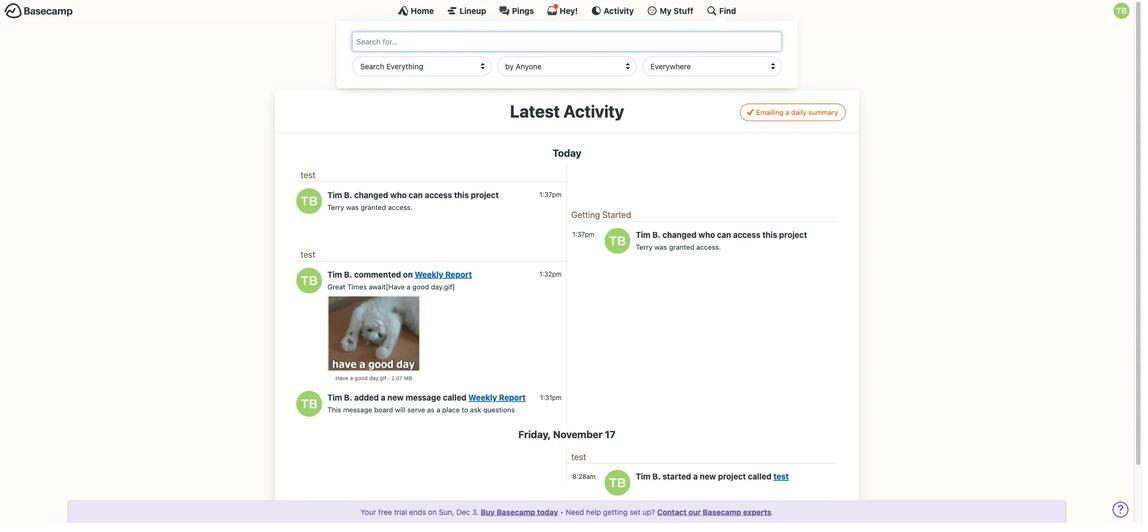Task type: vqa. For each thing, say whether or not it's contained in the screenshot.
Getting Started '1:37pm' element
yes



Task type: locate. For each thing, give the bounding box(es) containing it.
test link
[[301, 170, 316, 180], [301, 250, 316, 260], [572, 452, 586, 462], [774, 472, 789, 482]]

1:37pm down today
[[540, 191, 562, 199]]

1 vertical spatial 1:37pm element
[[573, 231, 595, 238]]

dos inside overdue to-dos link
[[723, 39, 737, 49]]

good left day.gif]
[[413, 283, 429, 291]]

main element
[[0, 0, 1134, 88]]

1 horizontal spatial good
[[413, 283, 429, 291]]

0 vertical spatial added
[[559, 65, 584, 76]]

someone's up to-
[[529, 39, 572, 49]]

2 vertical spatial project
[[718, 472, 746, 482]]

called up 'place'
[[443, 393, 467, 403]]

1 horizontal spatial access.
[[697, 243, 721, 251]]

0 vertical spatial tim b. changed who can access this project
[[328, 190, 499, 200]]

report up questions
[[499, 393, 526, 403]]

1 vertical spatial activity
[[456, 65, 484, 76]]

latest
[[438, 39, 459, 49]]

board
[[374, 406, 393, 414]]

b. for tim b. commented on
[[344, 270, 352, 279]]

1 vertical spatial someone's
[[411, 65, 454, 76]]

called up experts
[[748, 472, 772, 482]]

new up will
[[388, 393, 404, 403]]

0 horizontal spatial was
[[346, 203, 359, 211]]

0 horizontal spatial 1:37pm element
[[540, 191, 562, 199]]

0 horizontal spatial dos
[[543, 65, 557, 76]]

place
[[442, 406, 460, 414]]

on up great times await[have a good day.gif]
[[403, 270, 413, 279]]

basecamp right our
[[703, 508, 742, 517]]

1 vertical spatial this
[[763, 230, 778, 239]]

terry for getting started
[[636, 243, 653, 251]]

1 vertical spatial called
[[748, 472, 772, 482]]

added for a
[[354, 393, 379, 403]]

1 horizontal spatial 1:37pm
[[573, 231, 595, 238]]

added
[[559, 65, 584, 76], [354, 393, 379, 403]]

1 horizontal spatial report
[[499, 393, 526, 403]]

0 vertical spatial weekly
[[415, 270, 444, 279]]

1 vertical spatial on
[[428, 508, 437, 517]]

1:37pm element down today
[[540, 191, 562, 199]]

can
[[409, 190, 423, 200], [717, 230, 731, 239]]

1 vertical spatial weekly report link
[[469, 393, 526, 403]]

on left sun, at left bottom
[[428, 508, 437, 517]]

1 vertical spatial dos
[[543, 65, 557, 76]]

serve
[[408, 406, 425, 414]]

0 vertical spatial 1:37pm element
[[540, 191, 562, 199]]

all
[[411, 39, 421, 49]]

weekly report link up questions
[[469, 393, 526, 403]]

0 horizontal spatial changed
[[354, 190, 388, 200]]

experts
[[743, 508, 772, 517]]

0 horizontal spatial project
[[471, 190, 499, 200]]

was for test
[[346, 203, 359, 211]]

1 horizontal spatial dos
[[723, 39, 737, 49]]

access for test
[[425, 190, 452, 200]]

changed
[[354, 190, 388, 200], [663, 230, 697, 239]]

0 vertical spatial someone's
[[529, 39, 572, 49]]

added left & on the right of page
[[559, 65, 584, 76]]

terry was granted access.
[[328, 203, 413, 211], [636, 243, 721, 251]]

1 horizontal spatial 1:37pm element
[[573, 231, 595, 238]]

0 vertical spatial new
[[388, 393, 404, 403]]

0 vertical spatial weekly report link
[[415, 270, 472, 279]]

someone's inside 'link'
[[411, 65, 454, 76]]

0 vertical spatial report
[[446, 270, 472, 279]]

tim b. added a new message called weekly report
[[328, 393, 526, 403]]

2 basecamp from the left
[[703, 508, 742, 517]]

1 horizontal spatial tim b. changed who can access this project
[[636, 230, 807, 239]]

0 vertical spatial granted
[[361, 203, 386, 211]]

0 vertical spatial was
[[346, 203, 359, 211]]

dos
[[723, 39, 737, 49], [543, 65, 557, 76]]

report up day.gif]
[[446, 270, 472, 279]]

ends
[[409, 508, 426, 517]]

changed for test
[[354, 190, 388, 200]]

1 vertical spatial who
[[699, 230, 715, 239]]

emailing a daily summary button
[[740, 104, 846, 121]]

1 horizontal spatial added
[[559, 65, 584, 76]]

changed for getting started
[[663, 230, 697, 239]]

access
[[425, 190, 452, 200], [733, 230, 761, 239]]

1 horizontal spatial basecamp
[[703, 508, 742, 517]]

0 horizontal spatial report
[[446, 270, 472, 279]]

0 vertical spatial terry
[[328, 203, 344, 211]]

1 vertical spatial message
[[343, 406, 372, 414]]

activity down all the latest activity
[[456, 65, 484, 76]]

tim b. changed who can access this project
[[328, 190, 499, 200], [636, 230, 807, 239]]

upcoming dates
[[676, 65, 740, 76]]

0 horizontal spatial basecamp
[[497, 508, 535, 517]]

0 horizontal spatial good
[[355, 375, 368, 381]]

0 horizontal spatial called
[[443, 393, 467, 403]]

great times await[have a good day.gif]
[[328, 283, 455, 291]]

1 vertical spatial project
[[779, 230, 807, 239]]

1 horizontal spatial this
[[763, 230, 778, 239]]

1 horizontal spatial project
[[718, 472, 746, 482]]

added for &
[[559, 65, 584, 76]]

1:37pm for getting started
[[573, 231, 595, 238]]

weekly report link up day.gif]
[[415, 270, 472, 279]]

0 vertical spatial this
[[454, 190, 469, 200]]

1 horizontal spatial granted
[[669, 243, 695, 251]]

0 vertical spatial can
[[409, 190, 423, 200]]

1:32pm
[[539, 271, 562, 278]]

free
[[378, 508, 392, 517]]

reports image
[[657, 37, 672, 52]]

weekly report link for tim b. added a new message called
[[469, 393, 526, 403]]

trial
[[394, 508, 407, 517]]

good left day.gif
[[355, 375, 368, 381]]

1 vertical spatial tim b. changed who can access this project
[[636, 230, 807, 239]]

friday,
[[519, 429, 551, 441]]

to
[[462, 406, 468, 414]]

1 horizontal spatial changed
[[663, 230, 697, 239]]

0 vertical spatial 1:37pm
[[540, 191, 562, 199]]

activity
[[604, 6, 634, 15], [564, 101, 624, 121]]

project
[[471, 190, 499, 200], [779, 230, 807, 239], [718, 472, 746, 482]]

1 vertical spatial new
[[700, 472, 716, 482]]

who for getting started
[[699, 230, 715, 239]]

access. for test
[[388, 203, 413, 211]]

times
[[347, 283, 367, 291]]

1 vertical spatial added
[[354, 393, 379, 403]]

dos right the todo image
[[543, 65, 557, 76]]

to-dos added & completed link
[[505, 59, 644, 82]]

who
[[390, 190, 407, 200], [699, 230, 715, 239]]

dos up dates
[[723, 39, 737, 49]]

good
[[413, 283, 429, 291], [355, 375, 368, 381]]

1 vertical spatial activity
[[564, 101, 624, 121]]

project for getting started
[[779, 230, 807, 239]]

message up this message board will serve as a place to ask questions
[[406, 393, 441, 403]]

need
[[566, 508, 584, 517]]

someone's assignments link
[[505, 32, 644, 56]]

daily
[[792, 108, 807, 116]]

basecamp
[[497, 508, 535, 517], [703, 508, 742, 517]]

1 horizontal spatial called
[[748, 472, 772, 482]]

1:37pm element
[[540, 191, 562, 199], [573, 231, 595, 238]]

added down have a good day.gif 2.07 mb
[[354, 393, 379, 403]]

0 vertical spatial project
[[471, 190, 499, 200]]

someone's
[[529, 39, 572, 49], [411, 65, 454, 76]]

november
[[553, 429, 603, 441]]

0 horizontal spatial weekly
[[415, 270, 444, 279]]

1 vertical spatial weekly
[[469, 393, 497, 403]]

this for test
[[454, 190, 469, 200]]

today
[[537, 508, 558, 517]]

getting
[[603, 508, 628, 517]]

0 horizontal spatial tim b. changed who can access this project
[[328, 190, 499, 200]]

2 horizontal spatial project
[[779, 230, 807, 239]]

new right the started
[[700, 472, 716, 482]]

0 horizontal spatial can
[[409, 190, 423, 200]]

called for project
[[748, 472, 772, 482]]

this
[[328, 406, 341, 414]]

0 vertical spatial called
[[443, 393, 467, 403]]

0 vertical spatial dos
[[723, 39, 737, 49]]

1 horizontal spatial new
[[700, 472, 716, 482]]

terry was granted access. for test
[[328, 203, 413, 211]]

access. for getting started
[[697, 243, 721, 251]]

a right have
[[350, 375, 353, 381]]

getting
[[572, 210, 600, 220]]

this
[[454, 190, 469, 200], [763, 230, 778, 239]]

basecamp right buy
[[497, 508, 535, 517]]

1 vertical spatial can
[[717, 230, 731, 239]]

2.07
[[391, 375, 403, 381]]

0 vertical spatial message
[[406, 393, 441, 403]]

1 vertical spatial 1:37pm
[[573, 231, 595, 238]]

1:37pm element for getting started
[[573, 231, 595, 238]]

1 vertical spatial access
[[733, 230, 761, 239]]

can for getting started
[[717, 230, 731, 239]]

1:37pm
[[540, 191, 562, 199], [573, 231, 595, 238]]

0 horizontal spatial terry
[[328, 203, 344, 211]]

granted for test
[[361, 203, 386, 211]]

0 horizontal spatial who
[[390, 190, 407, 200]]

getting started link
[[572, 210, 631, 220]]

1 horizontal spatial on
[[428, 508, 437, 517]]

tim burton image
[[1114, 3, 1130, 19], [296, 188, 322, 214], [605, 228, 631, 254], [296, 268, 322, 294], [296, 391, 322, 417], [605, 470, 631, 496]]

activity down & on the right of page
[[564, 101, 624, 121]]

someone's down the
[[411, 65, 454, 76]]

1 horizontal spatial can
[[717, 230, 731, 239]]

1 vertical spatial terry
[[636, 243, 653, 251]]

dos inside to-dos added & completed link
[[543, 65, 557, 76]]

1 horizontal spatial someone's
[[529, 39, 572, 49]]

0 horizontal spatial new
[[388, 393, 404, 403]]

0 horizontal spatial access.
[[388, 203, 413, 211]]

activity up assignments at top
[[604, 6, 634, 15]]

1 horizontal spatial weekly
[[469, 393, 497, 403]]

tim for tim b. added a new message called
[[328, 393, 342, 403]]

1:37pm element down getting
[[573, 231, 595, 238]]

completed
[[594, 65, 636, 76]]

1 horizontal spatial was
[[655, 243, 667, 251]]

upcoming dates link
[[652, 59, 748, 82]]

0 vertical spatial activity
[[604, 6, 634, 15]]

access.
[[388, 203, 413, 211], [697, 243, 721, 251]]

1 vertical spatial granted
[[669, 243, 695, 251]]

0 horizontal spatial someone's
[[411, 65, 454, 76]]

on
[[403, 270, 413, 279], [428, 508, 437, 517]]

1:37pm down getting
[[573, 231, 595, 238]]

message right this
[[343, 406, 372, 414]]

b. for tim b. started a new project called
[[653, 472, 661, 482]]

weekly up ask
[[469, 393, 497, 403]]

1 vertical spatial terry was granted access.
[[636, 243, 721, 251]]

Search for… search field
[[352, 32, 782, 52]]

my
[[660, 6, 672, 15]]

0 vertical spatial changed
[[354, 190, 388, 200]]

terry for test
[[328, 203, 344, 211]]

1:31pm
[[540, 394, 562, 401]]

pings button
[[499, 5, 534, 16]]

1 vertical spatial was
[[655, 243, 667, 251]]

1 vertical spatial access.
[[697, 243, 721, 251]]

a left "daily"
[[786, 108, 790, 116]]

0 vertical spatial access.
[[388, 203, 413, 211]]

0 horizontal spatial 1:37pm
[[540, 191, 562, 199]]

0 horizontal spatial this
[[454, 190, 469, 200]]

weekly up day.gif]
[[415, 270, 444, 279]]

0 vertical spatial who
[[390, 190, 407, 200]]

&
[[586, 65, 592, 76]]

was for getting started
[[655, 243, 667, 251]]

0 horizontal spatial access
[[425, 190, 452, 200]]

0 vertical spatial access
[[425, 190, 452, 200]]

message
[[406, 393, 441, 403], [343, 406, 372, 414]]

0 horizontal spatial added
[[354, 393, 379, 403]]

1 horizontal spatial who
[[699, 230, 715, 239]]

activity right latest
[[461, 39, 490, 49]]

schedule image
[[657, 63, 672, 78]]

0 horizontal spatial granted
[[361, 203, 386, 211]]

1 horizontal spatial terry
[[636, 243, 653, 251]]

tim
[[328, 190, 342, 200], [636, 230, 651, 239], [328, 270, 342, 279], [328, 393, 342, 403], [636, 472, 651, 482]]

sun,
[[439, 508, 454, 517]]



Task type: describe. For each thing, give the bounding box(es) containing it.
b. for tim b. added a new message called
[[344, 393, 352, 403]]

contact our basecamp experts link
[[657, 508, 772, 517]]

emailing a daily summary
[[757, 108, 839, 116]]

todo image
[[511, 63, 526, 78]]

•
[[560, 508, 564, 517]]

terry was granted access. for getting started
[[636, 243, 721, 251]]

find button
[[707, 5, 736, 16]]

up?
[[643, 508, 655, 517]]

activity inside "link"
[[604, 6, 634, 15]]

lineup
[[460, 6, 486, 15]]

someone's activity
[[411, 65, 484, 76]]

assignments
[[575, 39, 624, 49]]

friday, november 17
[[519, 429, 616, 441]]

granted for getting started
[[669, 243, 695, 251]]

commented
[[354, 270, 401, 279]]

dec
[[457, 508, 470, 517]]

overdue
[[676, 39, 709, 49]]

called for message
[[443, 393, 467, 403]]

this for getting started
[[763, 230, 778, 239]]

mb
[[404, 375, 412, 381]]

will
[[395, 406, 406, 414]]

someone's for someone's assignments
[[529, 39, 572, 49]]

new for message
[[388, 393, 404, 403]]

as
[[427, 406, 435, 414]]

activity inside 'link'
[[456, 65, 484, 76]]

have
[[336, 375, 349, 381]]

overdue to-dos link
[[652, 32, 748, 56]]

activity report image
[[392, 37, 407, 52]]

all the latest activity
[[411, 39, 490, 49]]

tim b. commented on weekly report
[[328, 270, 472, 279]]

0 vertical spatial on
[[403, 270, 413, 279]]

new for project
[[700, 472, 716, 482]]

set
[[630, 508, 641, 517]]

hey!
[[560, 6, 578, 15]]

questions
[[483, 406, 515, 414]]

buy basecamp today link
[[481, 508, 558, 517]]

a right the as
[[437, 406, 440, 414]]

17
[[605, 429, 616, 441]]

can for test
[[409, 190, 423, 200]]

upcoming
[[676, 65, 716, 76]]

our
[[689, 508, 701, 517]]

switch accounts image
[[4, 3, 73, 19]]

person report image
[[392, 63, 407, 78]]

tim for tim b. started a new project called
[[636, 472, 651, 482]]

home link
[[398, 5, 434, 16]]

1 vertical spatial good
[[355, 375, 368, 381]]

getting started
[[572, 210, 631, 220]]

someone's activity link
[[387, 59, 498, 82]]

today
[[553, 147, 582, 159]]

a down tim b. commented on weekly report
[[407, 283, 411, 291]]

3.
[[472, 508, 479, 517]]

contact
[[657, 508, 687, 517]]

await[have
[[369, 283, 405, 291]]

project for test
[[471, 190, 499, 200]]

tim b. changed who can access this project for getting started
[[636, 230, 807, 239]]

to-
[[529, 65, 543, 76]]

buy
[[481, 508, 495, 517]]

home
[[411, 6, 434, 15]]

day.gif
[[369, 375, 387, 381]]

lineup link
[[447, 5, 486, 16]]

ask
[[470, 406, 481, 414]]

emailing
[[757, 108, 784, 116]]

started
[[663, 472, 691, 482]]

1:32pm element
[[539, 271, 562, 278]]

tim b. changed who can access this project for test
[[328, 190, 499, 200]]

1:37pm element for test
[[540, 191, 562, 199]]

dates
[[718, 65, 740, 76]]

0 horizontal spatial message
[[343, 406, 372, 414]]

0 vertical spatial activity
[[461, 39, 490, 49]]

all the latest activity link
[[387, 32, 498, 56]]

who for test
[[390, 190, 407, 200]]

tim burton image inside main element
[[1114, 3, 1130, 19]]

help
[[586, 508, 601, 517]]

8:28am element
[[573, 473, 596, 480]]

to-
[[711, 39, 723, 49]]

to-dos added & completed
[[529, 65, 636, 76]]

8:28am
[[573, 473, 596, 480]]

summary
[[809, 108, 839, 116]]

pings
[[512, 6, 534, 15]]

have a good day.gif 2.07 mb
[[336, 375, 412, 381]]

find
[[720, 6, 736, 15]]

activity link
[[591, 5, 634, 16]]

hey! button
[[547, 4, 578, 16]]

tim b. started a new project called test
[[636, 472, 789, 482]]

zoom have a good day.gif image
[[329, 297, 419, 371]]

the
[[423, 39, 435, 49]]

someone's assignments
[[529, 39, 624, 49]]

assignment image
[[511, 37, 526, 52]]

1 basecamp from the left
[[497, 508, 535, 517]]

stuff
[[674, 6, 694, 15]]

1 vertical spatial report
[[499, 393, 526, 403]]

1 horizontal spatial message
[[406, 393, 441, 403]]

1:37pm for test
[[540, 191, 562, 199]]

a up board
[[381, 393, 386, 403]]

a right the started
[[693, 472, 698, 482]]

latest
[[510, 101, 560, 121]]

great
[[328, 283, 346, 291]]

a inside button
[[786, 108, 790, 116]]

1:31pm element
[[540, 394, 562, 401]]

weekly report link for tim b. commented on
[[415, 270, 472, 279]]

overdue to-dos
[[676, 39, 737, 49]]

my stuff button
[[647, 5, 694, 16]]

0 vertical spatial good
[[413, 283, 429, 291]]

started
[[603, 210, 631, 220]]

someone's for someone's activity
[[411, 65, 454, 76]]

day.gif]
[[431, 283, 455, 291]]

.
[[772, 508, 774, 517]]

tim for tim b. commented on
[[328, 270, 342, 279]]

latest activity
[[510, 101, 624, 121]]

your free trial ends on sun, dec  3. buy basecamp today • need help getting set up? contact our basecamp experts .
[[361, 508, 774, 517]]

your
[[361, 508, 376, 517]]

access for getting started
[[733, 230, 761, 239]]

my stuff
[[660, 6, 694, 15]]

this message board will serve as a place to ask questions
[[328, 406, 515, 414]]



